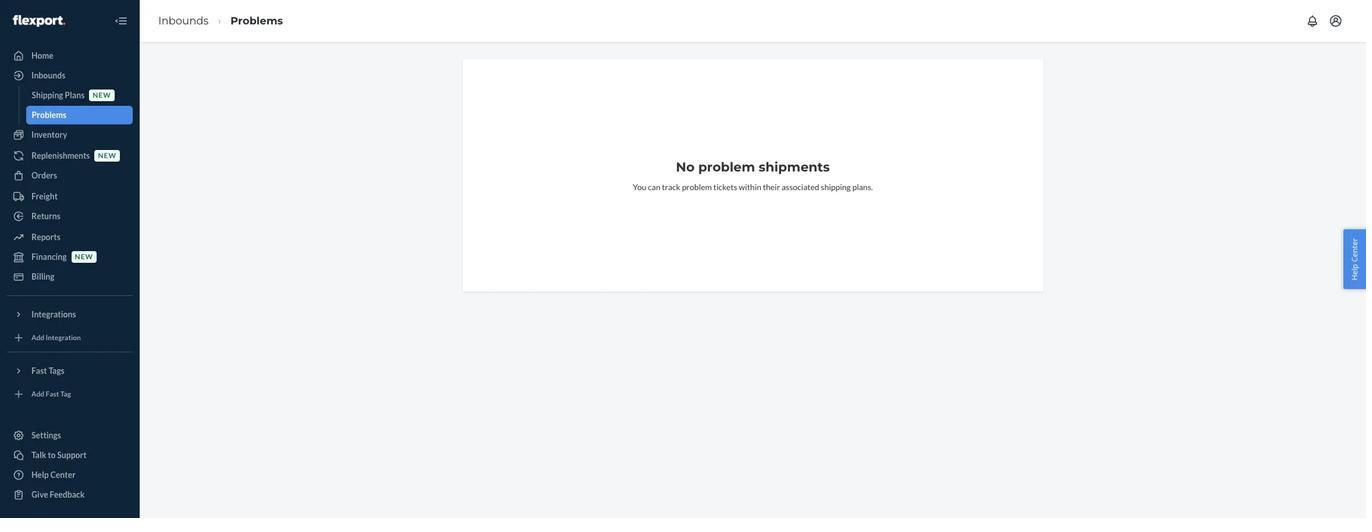 Task type: vqa. For each thing, say whether or not it's contained in the screenshot.
'Tokens'
no



Task type: describe. For each thing, give the bounding box(es) containing it.
problems link inside breadcrumbs navigation
[[231, 14, 283, 27]]

open notifications image
[[1305, 14, 1319, 28]]

billing link
[[7, 268, 133, 286]]

talk to support
[[31, 450, 87, 460]]

close navigation image
[[114, 14, 128, 28]]

their
[[763, 182, 780, 192]]

add fast tag
[[31, 390, 71, 399]]

0 vertical spatial problem
[[698, 159, 755, 175]]

talk to support button
[[7, 446, 133, 465]]

help center button
[[1344, 229, 1366, 289]]

integrations button
[[7, 306, 133, 324]]

to
[[48, 450, 56, 460]]

0 horizontal spatial help
[[31, 470, 49, 480]]

reports
[[31, 232, 60, 242]]

new for replenishments
[[98, 152, 116, 160]]

inventory link
[[7, 126, 133, 144]]

help inside button
[[1349, 264, 1360, 280]]

help center link
[[7, 466, 133, 485]]

0 horizontal spatial center
[[50, 470, 76, 480]]

0 horizontal spatial problems link
[[26, 106, 133, 125]]

you can track problem tickets within their associated shipping plans.
[[633, 182, 873, 192]]

no
[[676, 159, 695, 175]]

integrations
[[31, 310, 76, 320]]

fast tags
[[31, 366, 64, 376]]

replenishments
[[31, 151, 90, 161]]

tickets
[[713, 182, 737, 192]]

inbounds inside breadcrumbs navigation
[[158, 14, 209, 27]]

add integration link
[[7, 329, 133, 347]]

new for financing
[[75, 253, 93, 262]]

0 vertical spatial inbounds link
[[158, 14, 209, 27]]

returns
[[31, 211, 60, 221]]

freight
[[31, 191, 58, 201]]

orders link
[[7, 166, 133, 185]]

returns link
[[7, 207, 133, 226]]

fast tags button
[[7, 362, 133, 381]]

shipments
[[759, 159, 830, 175]]

home link
[[7, 47, 133, 65]]

plans
[[65, 90, 85, 100]]

financing
[[31, 252, 67, 262]]

center inside button
[[1349, 238, 1360, 262]]

can
[[648, 182, 660, 192]]



Task type: locate. For each thing, give the bounding box(es) containing it.
1 horizontal spatial help
[[1349, 264, 1360, 280]]

1 horizontal spatial center
[[1349, 238, 1360, 262]]

within
[[739, 182, 761, 192]]

open account menu image
[[1329, 14, 1343, 28]]

fast left tags at the bottom of the page
[[31, 366, 47, 376]]

1 vertical spatial problems link
[[26, 106, 133, 125]]

give
[[31, 490, 48, 500]]

problems inside breadcrumbs navigation
[[231, 14, 283, 27]]

new for shipping plans
[[93, 91, 111, 100]]

0 vertical spatial help center
[[1349, 238, 1360, 280]]

0 vertical spatial problems link
[[231, 14, 283, 27]]

track
[[662, 182, 680, 192]]

inbounds
[[158, 14, 209, 27], [31, 70, 65, 80]]

center
[[1349, 238, 1360, 262], [50, 470, 76, 480]]

new down reports link
[[75, 253, 93, 262]]

0 horizontal spatial help center
[[31, 470, 76, 480]]

orders
[[31, 171, 57, 180]]

1 horizontal spatial help center
[[1349, 238, 1360, 280]]

1 vertical spatial add
[[31, 390, 44, 399]]

help center
[[1349, 238, 1360, 280], [31, 470, 76, 480]]

settings
[[31, 431, 61, 441]]

shipping plans
[[32, 90, 85, 100]]

1 horizontal spatial problems
[[231, 14, 283, 27]]

flexport logo image
[[13, 15, 65, 27]]

shipping
[[821, 182, 851, 192]]

support
[[57, 450, 87, 460]]

give feedback button
[[7, 486, 133, 505]]

add integration
[[31, 334, 81, 342]]

0 vertical spatial problems
[[231, 14, 283, 27]]

0 vertical spatial add
[[31, 334, 44, 342]]

give feedback
[[31, 490, 85, 500]]

shipping
[[32, 90, 63, 100]]

tag
[[60, 390, 71, 399]]

1 vertical spatial help
[[31, 470, 49, 480]]

1 vertical spatial problems
[[32, 110, 66, 120]]

fast left the tag
[[46, 390, 59, 399]]

freight link
[[7, 187, 133, 206]]

problem down no
[[682, 182, 712, 192]]

0 vertical spatial center
[[1349, 238, 1360, 262]]

0 vertical spatial new
[[93, 91, 111, 100]]

1 horizontal spatial inbounds
[[158, 14, 209, 27]]

settings link
[[7, 427, 133, 445]]

new up orders link
[[98, 152, 116, 160]]

billing
[[31, 272, 54, 282]]

add for add fast tag
[[31, 390, 44, 399]]

0 horizontal spatial inbounds link
[[7, 66, 133, 85]]

reports link
[[7, 228, 133, 247]]

associated
[[782, 182, 819, 192]]

1 horizontal spatial inbounds link
[[158, 14, 209, 27]]

1 vertical spatial problem
[[682, 182, 712, 192]]

help center inside button
[[1349, 238, 1360, 280]]

0 horizontal spatial inbounds
[[31, 70, 65, 80]]

1 vertical spatial inbounds
[[31, 70, 65, 80]]

1 horizontal spatial problems link
[[231, 14, 283, 27]]

0 vertical spatial inbounds
[[158, 14, 209, 27]]

help
[[1349, 264, 1360, 280], [31, 470, 49, 480]]

feedback
[[50, 490, 85, 500]]

plans.
[[852, 182, 873, 192]]

breadcrumbs navigation
[[149, 4, 292, 38]]

add left integration
[[31, 334, 44, 342]]

add down fast tags
[[31, 390, 44, 399]]

0 horizontal spatial problems
[[32, 110, 66, 120]]

inventory
[[31, 130, 67, 140]]

add
[[31, 334, 44, 342], [31, 390, 44, 399]]

fast inside dropdown button
[[31, 366, 47, 376]]

1 vertical spatial fast
[[46, 390, 59, 399]]

fast
[[31, 366, 47, 376], [46, 390, 59, 399]]

1 add from the top
[[31, 334, 44, 342]]

integration
[[46, 334, 81, 342]]

1 vertical spatial inbounds link
[[7, 66, 133, 85]]

problems link
[[231, 14, 283, 27], [26, 106, 133, 125]]

problem
[[698, 159, 755, 175], [682, 182, 712, 192]]

add fast tag link
[[7, 385, 133, 404]]

no problem shipments
[[676, 159, 830, 175]]

1 vertical spatial center
[[50, 470, 76, 480]]

problem up tickets
[[698, 159, 755, 175]]

new right the plans
[[93, 91, 111, 100]]

inbounds link
[[158, 14, 209, 27], [7, 66, 133, 85]]

add for add integration
[[31, 334, 44, 342]]

home
[[31, 51, 53, 61]]

talk
[[31, 450, 46, 460]]

2 add from the top
[[31, 390, 44, 399]]

1 vertical spatial new
[[98, 152, 116, 160]]

problems
[[231, 14, 283, 27], [32, 110, 66, 120]]

0 vertical spatial fast
[[31, 366, 47, 376]]

1 vertical spatial help center
[[31, 470, 76, 480]]

0 vertical spatial help
[[1349, 264, 1360, 280]]

2 vertical spatial new
[[75, 253, 93, 262]]

new
[[93, 91, 111, 100], [98, 152, 116, 160], [75, 253, 93, 262]]

tags
[[49, 366, 64, 376]]

you
[[633, 182, 646, 192]]



